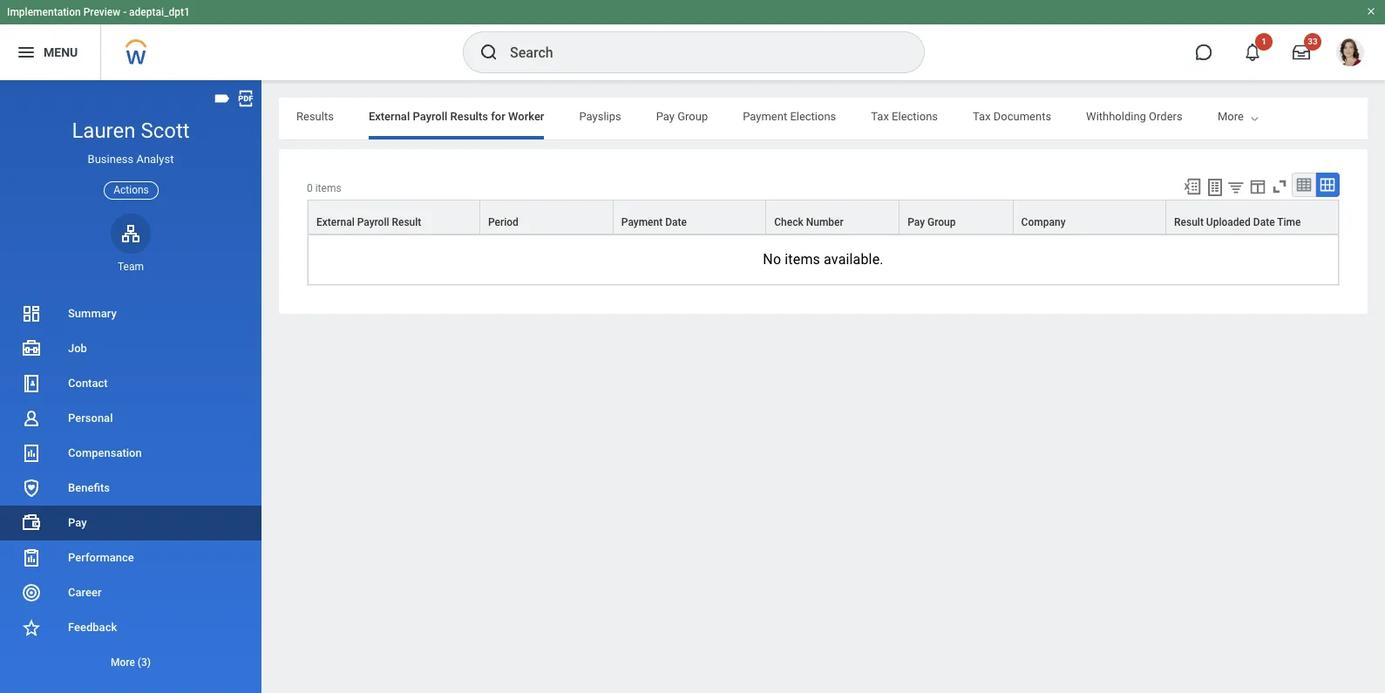 Task type: describe. For each thing, give the bounding box(es) containing it.
period button
[[480, 201, 613, 234]]

group inside "popup button"
[[928, 216, 956, 228]]

1
[[1262, 37, 1267, 46]]

job image
[[21, 338, 42, 359]]

team lauren scott element
[[111, 260, 151, 274]]

33
[[1308, 37, 1318, 46]]

pay link
[[0, 506, 262, 541]]

performance image
[[21, 547, 42, 568]]

payment elections
[[743, 110, 836, 123]]

analyst
[[136, 153, 174, 166]]

pay group button
[[900, 201, 1013, 234]]

external payroll result
[[316, 216, 421, 228]]

more for more
[[1218, 110, 1244, 123]]

more (3) button
[[0, 652, 262, 673]]

lauren
[[72, 119, 136, 143]]

tax for tax elections
[[871, 110, 889, 123]]

expand table image
[[1319, 176, 1336, 194]]

Search Workday  search field
[[510, 33, 888, 71]]

tag image
[[213, 89, 232, 108]]

benefits link
[[0, 471, 262, 506]]

payslips
[[579, 110, 621, 123]]

more (3)
[[111, 656, 151, 669]]

-
[[123, 6, 127, 18]]

business
[[88, 153, 134, 166]]

1 result from the left
[[392, 216, 421, 228]]

justify image
[[16, 42, 37, 63]]

adeptai_dpt1
[[129, 6, 190, 18]]

1 date from the left
[[665, 216, 687, 228]]

row containing external payroll result
[[308, 200, 1339, 235]]

preview
[[83, 6, 120, 18]]

check number button
[[767, 201, 899, 234]]

click to view/edit grid preferences image
[[1248, 177, 1268, 196]]

pay image
[[21, 513, 42, 534]]

(3)
[[138, 656, 151, 669]]

contact
[[68, 377, 108, 390]]

payment for payment elections
[[743, 110, 787, 123]]

check number
[[774, 216, 844, 228]]

period
[[488, 216, 519, 228]]

check
[[774, 216, 804, 228]]

feedback image
[[21, 617, 42, 638]]

pay inside navigation pane region
[[68, 516, 87, 529]]

tax documents
[[973, 110, 1052, 123]]

documents
[[994, 110, 1052, 123]]

implementation
[[7, 6, 81, 18]]

input
[[1218, 110, 1243, 123]]

personal image
[[21, 408, 42, 429]]

0 horizontal spatial group
[[678, 110, 708, 123]]

scott
[[141, 119, 190, 143]]

external for external payroll result
[[316, 216, 355, 228]]

select to filter grid data image
[[1227, 178, 1246, 196]]

team
[[118, 261, 144, 273]]

items for 0
[[315, 182, 341, 194]]

summary link
[[0, 296, 262, 331]]

business analyst
[[88, 153, 174, 166]]

export to excel image
[[1183, 177, 1202, 196]]

tax for tax documents
[[973, 110, 991, 123]]

company
[[1021, 216, 1066, 228]]

inbox large image
[[1293, 44, 1310, 61]]

actions
[[114, 184, 149, 196]]

more (3) button
[[0, 645, 262, 680]]

0 items
[[307, 182, 341, 194]]

elections for payment elections
[[790, 110, 836, 123]]

external payroll result button
[[309, 201, 479, 234]]

payroll for result
[[357, 216, 389, 228]]

feedback
[[68, 621, 117, 634]]

export to worksheets image
[[1205, 177, 1226, 198]]

worker
[[508, 110, 544, 123]]

implementation preview -   adeptai_dpt1
[[7, 6, 190, 18]]

no items available.
[[763, 251, 884, 268]]

notifications large image
[[1244, 44, 1262, 61]]

compensation
[[68, 446, 142, 459]]



Task type: vqa. For each thing, say whether or not it's contained in the screenshot.
Feedback
yes



Task type: locate. For each thing, give the bounding box(es) containing it.
group
[[678, 110, 708, 123], [928, 216, 956, 228]]

performance link
[[0, 541, 262, 575]]

view printable version (pdf) image
[[236, 89, 255, 108]]

0 vertical spatial pay group
[[656, 110, 708, 123]]

tax
[[871, 110, 889, 123], [973, 110, 991, 123]]

career image
[[21, 582, 42, 603]]

1 horizontal spatial tax
[[973, 110, 991, 123]]

career
[[68, 586, 102, 599]]

1 horizontal spatial more
[[1218, 110, 1244, 123]]

1 horizontal spatial group
[[928, 216, 956, 228]]

0 horizontal spatial date
[[665, 216, 687, 228]]

navigation pane region
[[0, 80, 262, 693]]

no
[[763, 251, 781, 268]]

company button
[[1014, 201, 1166, 234]]

elections
[[790, 110, 836, 123], [892, 110, 938, 123]]

result uploaded date time
[[1174, 216, 1301, 228]]

0 horizontal spatial results
[[296, 110, 334, 123]]

0 horizontal spatial tax
[[871, 110, 889, 123]]

uploaded
[[1206, 216, 1251, 228]]

pay right payslips
[[656, 110, 675, 123]]

profile logan mcneil image
[[1337, 38, 1364, 70]]

2 tax from the left
[[973, 110, 991, 123]]

1 vertical spatial more
[[111, 656, 135, 669]]

1 elections from the left
[[790, 110, 836, 123]]

1 horizontal spatial date
[[1254, 216, 1275, 228]]

view team image
[[120, 223, 141, 244]]

0 vertical spatial external
[[369, 110, 410, 123]]

external
[[369, 110, 410, 123], [316, 216, 355, 228]]

menu banner
[[0, 0, 1385, 80]]

available.
[[824, 251, 884, 268]]

2 result from the left
[[1174, 216, 1204, 228]]

1 button
[[1234, 33, 1273, 71]]

payment
[[743, 110, 787, 123], [621, 216, 663, 228]]

toolbar
[[1175, 173, 1340, 200]]

for
[[491, 110, 505, 123]]

lauren scott
[[72, 119, 190, 143]]

payment inside popup button
[[621, 216, 663, 228]]

time
[[1277, 216, 1301, 228]]

1 vertical spatial pay
[[908, 216, 925, 228]]

table image
[[1296, 176, 1313, 194]]

1 vertical spatial payroll
[[357, 216, 389, 228]]

pay right the 'check number' popup button
[[908, 216, 925, 228]]

orders
[[1149, 110, 1183, 123]]

actions button
[[104, 181, 158, 199]]

personal
[[68, 411, 113, 425]]

1 tax from the left
[[871, 110, 889, 123]]

0 vertical spatial items
[[315, 182, 341, 194]]

items for no
[[785, 251, 820, 268]]

0 horizontal spatial elections
[[790, 110, 836, 123]]

1 horizontal spatial payment
[[743, 110, 787, 123]]

1 vertical spatial payment
[[621, 216, 663, 228]]

fullscreen image
[[1270, 177, 1289, 196]]

job link
[[0, 331, 262, 366]]

0 horizontal spatial pay group
[[656, 110, 708, 123]]

more inside dropdown button
[[111, 656, 135, 669]]

1 horizontal spatial payroll
[[413, 110, 448, 123]]

payment date
[[621, 216, 687, 228]]

payment for payment date
[[621, 216, 663, 228]]

2 elections from the left
[[892, 110, 938, 123]]

compensation link
[[0, 436, 262, 471]]

1 horizontal spatial result
[[1174, 216, 1204, 228]]

more
[[1218, 110, 1244, 123], [111, 656, 135, 669]]

results up the 0
[[296, 110, 334, 123]]

1 vertical spatial pay group
[[908, 216, 956, 228]]

external payroll results for worker
[[369, 110, 544, 123]]

1 horizontal spatial pay group
[[908, 216, 956, 228]]

elections for tax elections
[[892, 110, 938, 123]]

pay
[[656, 110, 675, 123], [908, 216, 925, 228], [68, 516, 87, 529]]

pay group
[[656, 110, 708, 123], [908, 216, 956, 228]]

tab list
[[279, 98, 1368, 139]]

0
[[307, 182, 313, 194]]

result
[[392, 216, 421, 228], [1174, 216, 1204, 228]]

1 vertical spatial external
[[316, 216, 355, 228]]

1 horizontal spatial elections
[[892, 110, 938, 123]]

withholding orders
[[1086, 110, 1183, 123]]

summary image
[[21, 303, 42, 324]]

number
[[806, 216, 844, 228]]

career link
[[0, 575, 262, 610]]

tab list containing results
[[279, 98, 1368, 139]]

items right the 0
[[315, 182, 341, 194]]

summary
[[68, 307, 117, 320]]

pay inside "popup button"
[[908, 216, 925, 228]]

0 horizontal spatial more
[[111, 656, 135, 669]]

performance
[[68, 551, 134, 564]]

results left for
[[450, 110, 488, 123]]

2 results from the left
[[450, 110, 488, 123]]

1 results from the left
[[296, 110, 334, 123]]

0 vertical spatial pay
[[656, 110, 675, 123]]

external inside popup button
[[316, 216, 355, 228]]

1 horizontal spatial items
[[785, 251, 820, 268]]

more right orders
[[1218, 110, 1244, 123]]

0 horizontal spatial payroll
[[357, 216, 389, 228]]

1 vertical spatial group
[[928, 216, 956, 228]]

date
[[665, 216, 687, 228], [1254, 216, 1275, 228]]

pay group inside "popup button"
[[908, 216, 956, 228]]

2 horizontal spatial pay
[[908, 216, 925, 228]]

pay down "benefits"
[[68, 516, 87, 529]]

external for external payroll results for worker
[[369, 110, 410, 123]]

payroll
[[413, 110, 448, 123], [357, 216, 389, 228]]

list containing summary
[[0, 296, 262, 680]]

feedback link
[[0, 610, 262, 645]]

close environment banner image
[[1366, 6, 1377, 17]]

results
[[296, 110, 334, 123], [450, 110, 488, 123]]

0 horizontal spatial external
[[316, 216, 355, 228]]

1 vertical spatial items
[[785, 251, 820, 268]]

row
[[308, 200, 1339, 235]]

job
[[68, 342, 87, 355]]

contact image
[[21, 373, 42, 394]]

2 vertical spatial pay
[[68, 516, 87, 529]]

0 horizontal spatial result
[[392, 216, 421, 228]]

tax elections
[[871, 110, 938, 123]]

more left (3)
[[111, 656, 135, 669]]

0 vertical spatial more
[[1218, 110, 1244, 123]]

0 horizontal spatial pay
[[68, 516, 87, 529]]

0 vertical spatial group
[[678, 110, 708, 123]]

payment date button
[[614, 201, 766, 234]]

team link
[[111, 213, 151, 274]]

0 horizontal spatial items
[[315, 182, 341, 194]]

contact link
[[0, 366, 262, 401]]

result uploaded date time button
[[1167, 201, 1338, 234]]

personal link
[[0, 401, 262, 436]]

0 horizontal spatial payment
[[621, 216, 663, 228]]

benefits image
[[21, 478, 42, 499]]

search image
[[479, 42, 500, 63]]

33 button
[[1282, 33, 1322, 71]]

payroll inside external payroll result popup button
[[357, 216, 389, 228]]

more for more (3)
[[111, 656, 135, 669]]

pay group inside 'tab list'
[[656, 110, 708, 123]]

menu
[[44, 45, 78, 59]]

items
[[315, 182, 341, 194], [785, 251, 820, 268]]

0 vertical spatial payroll
[[413, 110, 448, 123]]

1 horizontal spatial pay
[[656, 110, 675, 123]]

payroll for results
[[413, 110, 448, 123]]

1 horizontal spatial results
[[450, 110, 488, 123]]

2 date from the left
[[1254, 216, 1275, 228]]

withholding
[[1086, 110, 1146, 123]]

benefits
[[68, 481, 110, 494]]

list
[[0, 296, 262, 680]]

1 horizontal spatial external
[[369, 110, 410, 123]]

0 vertical spatial payment
[[743, 110, 787, 123]]

compensation image
[[21, 443, 42, 464]]

items right no
[[785, 251, 820, 268]]

menu button
[[0, 24, 100, 80]]



